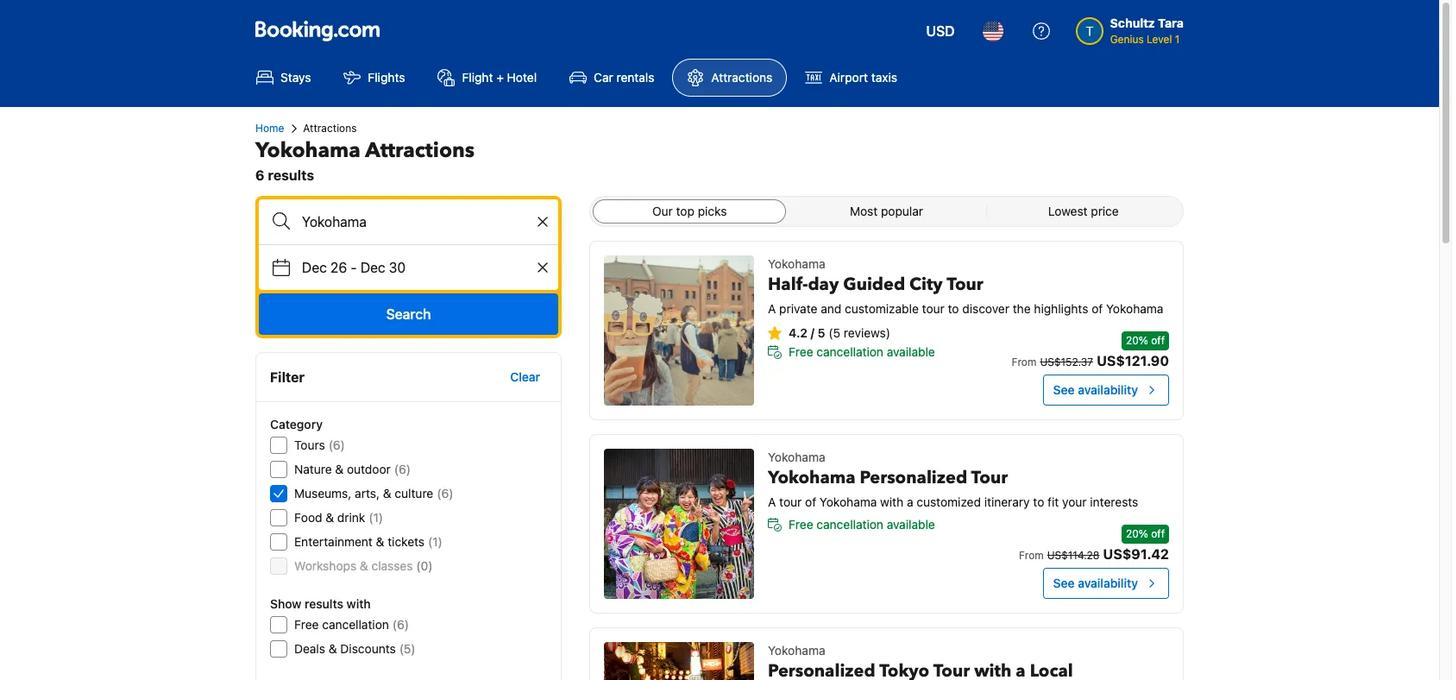 Task type: vqa. For each thing, say whether or not it's contained in the screenshot.
availability
yes



Task type: locate. For each thing, give the bounding box(es) containing it.
see availability for yokohama personalized tour
[[1054, 576, 1139, 590]]

1 20% from the top
[[1126, 334, 1149, 347]]

top
[[676, 204, 695, 218]]

cancellation up deals & discounts (5) on the bottom
[[322, 617, 389, 632]]

0 vertical spatial see availability
[[1054, 382, 1139, 397]]

& right the deals
[[329, 641, 337, 656]]

0 vertical spatial availability
[[1078, 382, 1139, 397]]

& left tickets
[[376, 534, 385, 549]]

0 vertical spatial to
[[948, 301, 959, 316]]

airport taxis
[[830, 70, 898, 85]]

1 vertical spatial of
[[805, 495, 817, 509]]

0 vertical spatial attractions
[[712, 70, 773, 85]]

1 vertical spatial tour
[[972, 466, 1008, 489]]

of
[[1092, 301, 1103, 316], [805, 495, 817, 509]]

available
[[887, 344, 935, 359], [887, 517, 935, 532]]

& for classes
[[360, 558, 368, 573]]

1 vertical spatial attractions
[[303, 122, 357, 135]]

availability down "us$121.90"
[[1078, 382, 1139, 397]]

nature
[[294, 462, 332, 476]]

search button
[[259, 293, 559, 335]]

from inside 20% off from us$114.28 us$91.42
[[1019, 549, 1044, 562]]

results
[[268, 167, 314, 183], [305, 596, 344, 611]]

1 vertical spatial see availability
[[1054, 576, 1139, 590]]

with left a
[[881, 495, 904, 509]]

price
[[1091, 204, 1119, 218]]

1 horizontal spatial to
[[1034, 495, 1045, 509]]

1 vertical spatial available
[[887, 517, 935, 532]]

(1)
[[369, 510, 383, 525], [428, 534, 443, 549]]

a inside yokohama yokohama personalized tour a tour of yokohama with a customized itinerary to fit your interests
[[768, 495, 776, 509]]

0 horizontal spatial (1)
[[369, 510, 383, 525]]

free cancellation available down the reviews)
[[789, 344, 935, 359]]

dec left 26
[[302, 260, 327, 275]]

workshops
[[294, 558, 357, 573]]

& down entertainment & tickets (1)
[[360, 558, 368, 573]]

car rentals
[[594, 70, 655, 85]]

tour
[[947, 273, 984, 296], [972, 466, 1008, 489]]

with inside yokohama yokohama personalized tour a tour of yokohama with a customized itinerary to fit your interests
[[881, 495, 904, 509]]

car
[[594, 70, 613, 85]]

20% up the us$91.42
[[1126, 527, 1149, 540]]

0 horizontal spatial to
[[948, 301, 959, 316]]

1 vertical spatial a
[[768, 495, 776, 509]]

(5)
[[399, 641, 416, 656]]

yokohama link
[[590, 628, 1184, 680]]

a
[[768, 301, 776, 316], [768, 495, 776, 509]]

cancellation down personalized
[[817, 517, 884, 532]]

deals & discounts (5)
[[294, 641, 416, 656]]

home
[[256, 122, 284, 135]]

& right nature
[[335, 462, 344, 476]]

tour
[[922, 301, 945, 316], [780, 495, 802, 509]]

free cancellation available down a
[[789, 517, 935, 532]]

from for yokohama personalized tour
[[1019, 549, 1044, 562]]

off for yokohama personalized tour
[[1152, 527, 1165, 540]]

20% inside 20% off from us$114.28 us$91.42
[[1126, 527, 1149, 540]]

flights
[[368, 70, 405, 85]]

guided
[[844, 273, 906, 296]]

0 vertical spatial results
[[268, 167, 314, 183]]

0 horizontal spatial attractions
[[303, 122, 357, 135]]

from
[[1012, 356, 1037, 369], [1019, 549, 1044, 562]]

customized
[[917, 495, 981, 509]]

to left fit
[[1034, 495, 1045, 509]]

available down a
[[887, 517, 935, 532]]

outdoor
[[347, 462, 391, 476]]

2 vertical spatial attractions
[[365, 136, 475, 165]]

0 horizontal spatial dec
[[302, 260, 327, 275]]

1 a from the top
[[768, 301, 776, 316]]

1 off from the top
[[1152, 334, 1165, 347]]

to
[[948, 301, 959, 316], [1034, 495, 1045, 509]]

20%
[[1126, 334, 1149, 347], [1126, 527, 1149, 540]]

with up 'free cancellation (6)'
[[347, 596, 371, 611]]

see availability down 'us$114.28'
[[1054, 576, 1139, 590]]

4.2
[[789, 325, 808, 340]]

yokohama inside yokohama attractions 6 results
[[256, 136, 361, 165]]

from left 'us$114.28'
[[1019, 549, 1044, 562]]

1 horizontal spatial with
[[881, 495, 904, 509]]

1 vertical spatial off
[[1152, 527, 1165, 540]]

see availability for half-day guided city tour
[[1054, 382, 1139, 397]]

from inside 20% off from us$152.37 us$121.90
[[1012, 356, 1037, 369]]

0 vertical spatial free cancellation available
[[789, 344, 935, 359]]

0 vertical spatial with
[[881, 495, 904, 509]]

schultz tara genius level 1
[[1111, 16, 1184, 46]]

private
[[780, 301, 818, 316]]

dec right "-"
[[361, 260, 385, 275]]

1 vertical spatial see
[[1054, 576, 1075, 590]]

to left "discover"
[[948, 301, 959, 316]]

entertainment & tickets (1)
[[294, 534, 443, 549]]

available down the reviews)
[[887, 344, 935, 359]]

1 horizontal spatial of
[[1092, 301, 1103, 316]]

food
[[294, 510, 322, 525]]

1 horizontal spatial (1)
[[428, 534, 443, 549]]

tour inside yokohama half-day guided city tour a private and customizable tour to discover the highlights of yokohama
[[922, 301, 945, 316]]

the
[[1013, 301, 1031, 316]]

flights link
[[329, 59, 420, 97]]

interests
[[1091, 495, 1139, 509]]

20% off from us$114.28 us$91.42
[[1019, 527, 1170, 562]]

2 20% from the top
[[1126, 527, 1149, 540]]

off up the us$91.42
[[1152, 527, 1165, 540]]

0 vertical spatial see
[[1054, 382, 1075, 397]]

1 vertical spatial (1)
[[428, 534, 443, 549]]

0 vertical spatial tour
[[922, 301, 945, 316]]

off inside 20% off from us$114.28 us$91.42
[[1152, 527, 1165, 540]]

off for half-day guided city tour
[[1152, 334, 1165, 347]]

tour up itinerary
[[972, 466, 1008, 489]]

tour up "discover"
[[947, 273, 984, 296]]

tour inside yokohama half-day guided city tour a private and customizable tour to discover the highlights of yokohama
[[947, 273, 984, 296]]

2 see availability from the top
[[1054, 576, 1139, 590]]

off up "us$121.90"
[[1152, 334, 1165, 347]]

entertainment
[[294, 534, 373, 549]]

off
[[1152, 334, 1165, 347], [1152, 527, 1165, 540]]

1 horizontal spatial attractions
[[365, 136, 475, 165]]

0 horizontal spatial tour
[[780, 495, 802, 509]]

(1) up (0)
[[428, 534, 443, 549]]

1 free cancellation available from the top
[[789, 344, 935, 359]]

0 vertical spatial tour
[[947, 273, 984, 296]]

0 vertical spatial from
[[1012, 356, 1037, 369]]

2 off from the top
[[1152, 527, 1165, 540]]

1 vertical spatial with
[[347, 596, 371, 611]]

1 vertical spatial 20%
[[1126, 527, 1149, 540]]

& for outdoor
[[335, 462, 344, 476]]

booking.com image
[[256, 21, 380, 41]]

of inside yokohama yokohama personalized tour a tour of yokohama with a customized itinerary to fit your interests
[[805, 495, 817, 509]]

(6)
[[329, 438, 345, 452], [394, 462, 411, 476], [437, 486, 454, 501], [393, 617, 409, 632]]

0 vertical spatial free
[[789, 344, 814, 359]]

2 a from the top
[[768, 495, 776, 509]]

2 vertical spatial free
[[294, 617, 319, 632]]

1 vertical spatial free cancellation available
[[789, 517, 935, 532]]

(1) down museums, arts, & culture (6)
[[369, 510, 383, 525]]

0 vertical spatial available
[[887, 344, 935, 359]]

0 vertical spatial (1)
[[369, 510, 383, 525]]

yokohama
[[256, 136, 361, 165], [768, 256, 826, 271], [1107, 301, 1164, 316], [768, 450, 826, 464], [768, 466, 856, 489], [820, 495, 877, 509], [768, 643, 826, 658]]

off inside 20% off from us$152.37 us$121.90
[[1152, 334, 1165, 347]]

usd
[[927, 23, 955, 39]]

1 vertical spatial to
[[1034, 495, 1045, 509]]

home link
[[256, 121, 284, 136]]

0 vertical spatial off
[[1152, 334, 1165, 347]]

& right arts,
[[383, 486, 392, 501]]

reviews)
[[844, 325, 891, 340]]

1 vertical spatial tour
[[780, 495, 802, 509]]

20% inside 20% off from us$152.37 us$121.90
[[1126, 334, 1149, 347]]

0 vertical spatial a
[[768, 301, 776, 316]]

of inside yokohama half-day guided city tour a private and customizable tour to discover the highlights of yokohama
[[1092, 301, 1103, 316]]

1 vertical spatial availability
[[1078, 576, 1139, 590]]

& for tickets
[[376, 534, 385, 549]]

2 availability from the top
[[1078, 576, 1139, 590]]

1 horizontal spatial dec
[[361, 260, 385, 275]]

food & drink (1)
[[294, 510, 383, 525]]

20% up "us$121.90"
[[1126, 334, 1149, 347]]

2 see from the top
[[1054, 576, 1075, 590]]

1 see from the top
[[1054, 382, 1075, 397]]

20% for half-day guided city tour
[[1126, 334, 1149, 347]]

free
[[789, 344, 814, 359], [789, 517, 814, 532], [294, 617, 319, 632]]

&
[[335, 462, 344, 476], [383, 486, 392, 501], [326, 510, 334, 525], [376, 534, 385, 549], [360, 558, 368, 573], [329, 641, 337, 656]]

2 free cancellation available from the top
[[789, 517, 935, 532]]

see down us$152.37
[[1054, 382, 1075, 397]]

0 vertical spatial cancellation
[[817, 344, 884, 359]]

0 vertical spatial of
[[1092, 301, 1103, 316]]

results up 'free cancellation (6)'
[[305, 596, 344, 611]]

see availability down 20% off from us$152.37 us$121.90
[[1054, 382, 1139, 397]]

from left us$152.37
[[1012, 356, 1037, 369]]

1 see availability from the top
[[1054, 382, 1139, 397]]

dec
[[302, 260, 327, 275], [361, 260, 385, 275]]

& left drink
[[326, 510, 334, 525]]

results right 6
[[268, 167, 314, 183]]

personalized
[[860, 466, 968, 489]]

cancellation down 4.2 / 5 (5 reviews)
[[817, 344, 884, 359]]

personalized tokyo tour with a local image
[[604, 642, 754, 680]]

Where are you going? search field
[[259, 199, 559, 244]]

yokohama personalized tour image
[[604, 449, 754, 599]]

1 vertical spatial free
[[789, 517, 814, 532]]

0 vertical spatial 20%
[[1126, 334, 1149, 347]]

1 dec from the left
[[302, 260, 327, 275]]

a inside yokohama half-day guided city tour a private and customizable tour to discover the highlights of yokohama
[[768, 301, 776, 316]]

drink
[[337, 510, 365, 525]]

see
[[1054, 382, 1075, 397], [1054, 576, 1075, 590]]

2 available from the top
[[887, 517, 935, 532]]

us$91.42
[[1104, 546, 1170, 562]]

availability
[[1078, 382, 1139, 397], [1078, 576, 1139, 590]]

1 horizontal spatial tour
[[922, 301, 945, 316]]

picks
[[698, 204, 727, 218]]

your
[[1063, 495, 1087, 509]]

tour inside yokohama yokohama personalized tour a tour of yokohama with a customized itinerary to fit your interests
[[780, 495, 802, 509]]

availability down the us$91.42
[[1078, 576, 1139, 590]]

1 vertical spatial results
[[305, 596, 344, 611]]

(6) right tours
[[329, 438, 345, 452]]

1 availability from the top
[[1078, 382, 1139, 397]]

2 horizontal spatial attractions
[[712, 70, 773, 85]]

see down 'us$114.28'
[[1054, 576, 1075, 590]]

see for half-day guided city tour
[[1054, 382, 1075, 397]]

with
[[881, 495, 904, 509], [347, 596, 371, 611]]

1 vertical spatial from
[[1019, 549, 1044, 562]]

0 horizontal spatial of
[[805, 495, 817, 509]]

us$152.37
[[1040, 356, 1094, 369]]

show
[[270, 596, 302, 611]]

our
[[653, 204, 673, 218]]



Task type: describe. For each thing, give the bounding box(es) containing it.
category
[[270, 417, 323, 432]]

most
[[850, 204, 878, 218]]

see for yokohama personalized tour
[[1054, 576, 1075, 590]]

stays
[[281, 70, 311, 85]]

deals
[[294, 641, 325, 656]]

to inside yokohama half-day guided city tour a private and customizable tour to discover the highlights of yokohama
[[948, 301, 959, 316]]

(6) right culture
[[437, 486, 454, 501]]

-
[[351, 260, 357, 275]]

and
[[821, 301, 842, 316]]

usd button
[[916, 10, 966, 52]]

(1) for entertainment & tickets (1)
[[428, 534, 443, 549]]

0 horizontal spatial with
[[347, 596, 371, 611]]

show results with
[[270, 596, 371, 611]]

(0)
[[416, 558, 433, 573]]

attractions link
[[673, 59, 788, 97]]

availability for half-day guided city tour
[[1078, 382, 1139, 397]]

highlights
[[1034, 301, 1089, 316]]

your account menu schultz tara genius level 1 element
[[1076, 8, 1191, 47]]

tickets
[[388, 534, 425, 549]]

search
[[386, 306, 431, 322]]

tours (6)
[[294, 438, 345, 452]]

customizable
[[845, 301, 919, 316]]

discover
[[963, 301, 1010, 316]]

genius
[[1111, 33, 1144, 46]]

car rentals link
[[555, 59, 669, 97]]

itinerary
[[985, 495, 1030, 509]]

6
[[256, 167, 265, 183]]

20% for yokohama personalized tour
[[1126, 527, 1149, 540]]

most popular
[[850, 204, 924, 218]]

yokohama yokohama personalized tour a tour of yokohama with a customized itinerary to fit your interests
[[768, 450, 1139, 509]]

availability for yokohama personalized tour
[[1078, 576, 1139, 590]]

our top picks
[[653, 204, 727, 218]]

+
[[497, 70, 504, 85]]

museums, arts, & culture (6)
[[294, 486, 454, 501]]

classes
[[372, 558, 413, 573]]

city
[[910, 273, 943, 296]]

(6) up the (5)
[[393, 617, 409, 632]]

attractions inside yokohama attractions 6 results
[[365, 136, 475, 165]]

30
[[389, 260, 406, 275]]

& for discounts
[[329, 641, 337, 656]]

flight + hotel link
[[423, 59, 552, 97]]

(6) up culture
[[394, 462, 411, 476]]

us$121.90
[[1097, 353, 1170, 369]]

stays link
[[242, 59, 326, 97]]

5
[[818, 325, 826, 340]]

discounts
[[340, 641, 396, 656]]

yokohama attractions 6 results
[[256, 136, 475, 183]]

yokohama half-day guided city tour a private and customizable tour to discover the highlights of yokohama
[[768, 256, 1164, 316]]

taxis
[[872, 70, 898, 85]]

results inside yokohama attractions 6 results
[[268, 167, 314, 183]]

hotel
[[507, 70, 537, 85]]

& for drink
[[326, 510, 334, 525]]

dec 26 - dec 30
[[302, 260, 406, 275]]

from for half-day guided city tour
[[1012, 356, 1037, 369]]

half-day guided city tour image
[[604, 256, 754, 406]]

free cancellation (6)
[[294, 617, 409, 632]]

26
[[331, 260, 347, 275]]

airport taxis link
[[791, 59, 912, 97]]

(5
[[829, 325, 841, 340]]

museums,
[[294, 486, 352, 501]]

tour inside yokohama yokohama personalized tour a tour of yokohama with a customized itinerary to fit your interests
[[972, 466, 1008, 489]]

flight + hotel
[[462, 70, 537, 85]]

schultz
[[1111, 16, 1156, 30]]

workshops & classes (0)
[[294, 558, 433, 573]]

20% off from us$152.37 us$121.90
[[1012, 334, 1170, 369]]

2 dec from the left
[[361, 260, 385, 275]]

tours
[[294, 438, 325, 452]]

flight
[[462, 70, 493, 85]]

fit
[[1048, 495, 1059, 509]]

1 vertical spatial cancellation
[[817, 517, 884, 532]]

clear button
[[503, 362, 547, 393]]

nature & outdoor (6)
[[294, 462, 411, 476]]

culture
[[395, 486, 434, 501]]

filter
[[270, 369, 305, 385]]

us$114.28
[[1048, 549, 1100, 562]]

to inside yokohama yokohama personalized tour a tour of yokohama with a customized itinerary to fit your interests
[[1034, 495, 1045, 509]]

clear
[[510, 369, 540, 384]]

level
[[1147, 33, 1173, 46]]

half-
[[768, 273, 808, 296]]

a
[[907, 495, 914, 509]]

1
[[1176, 33, 1180, 46]]

day
[[808, 273, 839, 296]]

lowest
[[1049, 204, 1088, 218]]

/
[[811, 325, 815, 340]]

airport
[[830, 70, 868, 85]]

1 available from the top
[[887, 344, 935, 359]]

tara
[[1159, 16, 1184, 30]]

lowest price
[[1049, 204, 1119, 218]]

4.2 / 5 (5 reviews)
[[789, 325, 891, 340]]

2 vertical spatial cancellation
[[322, 617, 389, 632]]

(1) for food & drink (1)
[[369, 510, 383, 525]]

rentals
[[617, 70, 655, 85]]

arts,
[[355, 486, 380, 501]]



